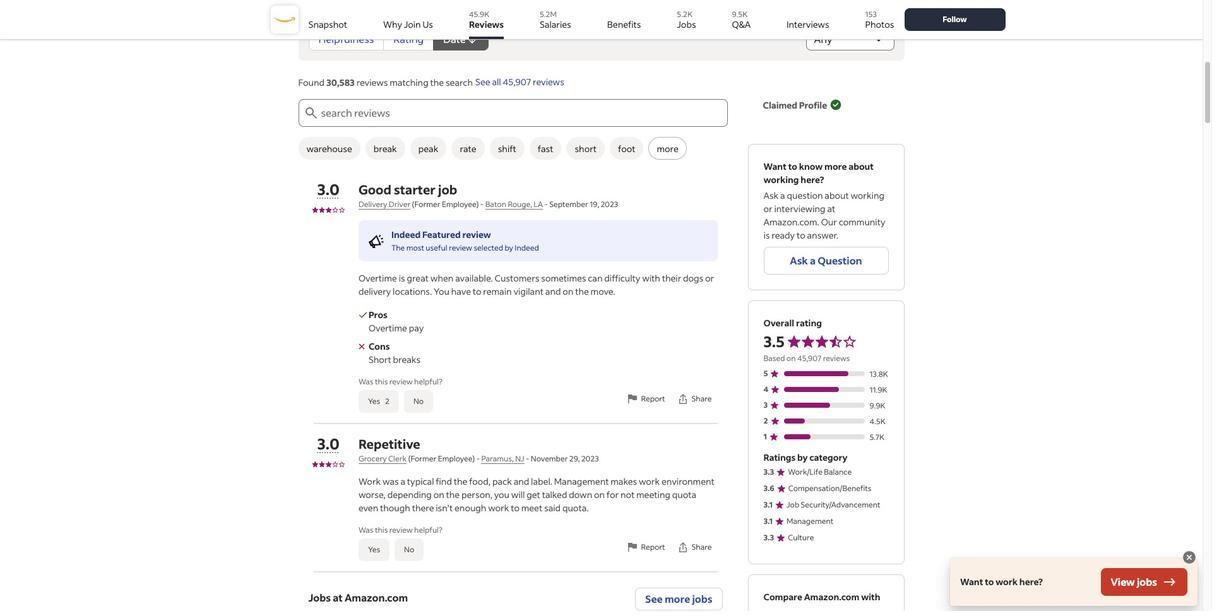 Task type: locate. For each thing, give the bounding box(es) containing it.
0 vertical spatial share button
[[671, 385, 718, 413]]

claimed profile button
[[763, 91, 842, 119]]

follow
[[943, 15, 967, 24]]

1 3.0 button from the top
[[317, 179, 340, 199]]

breaks
[[393, 354, 421, 366]]

typical
[[407, 475, 434, 487]]

1 horizontal spatial 2023
[[601, 200, 618, 209]]

0 vertical spatial about
[[849, 160, 874, 172]]

want inside "want to know more about working here? ask a question about working or interviewing at amazon.com. our community is ready to answer."
[[764, 160, 787, 172]]

a up the interviewing
[[780, 189, 785, 201]]

see more jobs
[[645, 592, 712, 605]]

2 inside 'image'
[[764, 416, 768, 425]]

3.5 out of 5 stars. image
[[787, 335, 857, 349], [787, 335, 836, 349]]

all
[[492, 76, 501, 88]]

5 out of 5 stars based on 13.8k reviews image
[[764, 367, 889, 380]]

group
[[308, 28, 488, 51]]

on down sometimes
[[563, 285, 573, 297]]

overtime down pros
[[369, 322, 407, 334]]

sometimes
[[541, 272, 586, 284]]

date
[[443, 32, 466, 45]]

by right selected
[[505, 243, 513, 253]]

2 down short
[[385, 396, 390, 406]]

claimed profile
[[763, 99, 827, 111]]

3.0 button for repetitive
[[317, 434, 340, 453]]

was this review helpful? down breaks
[[359, 377, 442, 386]]

yes inside button
[[368, 545, 380, 554]]

1 vertical spatial share button
[[671, 534, 718, 561]]

1 vertical spatial 45,907
[[797, 354, 822, 363]]

baton rouge, la link
[[485, 200, 543, 210]]

ask a question
[[790, 254, 862, 267]]

1 was this review helpful? from the top
[[359, 377, 442, 386]]

paramus, nj link
[[481, 454, 524, 464]]

1 vertical spatial working
[[851, 189, 885, 201]]

ready
[[772, 229, 795, 241]]

or right 'dogs'
[[705, 272, 714, 284]]

no button
[[404, 390, 433, 413], [395, 539, 424, 561]]

ask a question link
[[764, 247, 889, 275]]

2 share from the top
[[692, 542, 712, 552]]

at inside "want to know more about working here? ask a question about working or interviewing at amazon.com. our community is ready to answer."
[[827, 203, 835, 215]]

to
[[788, 160, 797, 172], [797, 229, 805, 241], [473, 285, 481, 297], [511, 502, 520, 514], [985, 576, 994, 588]]

repetitive link
[[359, 436, 420, 452]]

by right sort
[[331, 11, 343, 24]]

was up yes button on the left of page
[[359, 525, 374, 535]]

was this review helpful? down though
[[359, 525, 442, 535]]

selected
[[474, 243, 503, 253]]

2 amazon.com from the left
[[804, 591, 860, 603]]

2 out of 5 stars based on 4.5k reviews image
[[764, 414, 889, 427]]

0 vertical spatial report button
[[620, 385, 671, 413]]

1 vertical spatial with
[[861, 591, 880, 603]]

a right the was
[[401, 475, 405, 487]]

1 horizontal spatial is
[[764, 229, 770, 241]]

yes 2
[[368, 396, 390, 406]]

0 horizontal spatial with
[[642, 272, 660, 284]]

1 vertical spatial 3.0
[[317, 434, 340, 453]]

and down sometimes
[[545, 285, 561, 297]]

this up yes button on the left of page
[[375, 525, 388, 535]]

1 horizontal spatial with
[[861, 591, 880, 603]]

yes down short
[[368, 396, 380, 406]]

indeed up customers at top
[[515, 243, 539, 253]]

1 horizontal spatial 45,907
[[797, 354, 822, 363]]

a left question
[[810, 254, 816, 267]]

shift
[[498, 142, 516, 154]]

3.1 for job security/advancement
[[764, 500, 773, 510]]

0 horizontal spatial working
[[764, 174, 799, 186]]

5.2m salaries
[[540, 9, 571, 30]]

0 vertical spatial 3.1
[[764, 500, 773, 510]]

1 horizontal spatial ask
[[790, 254, 808, 267]]

employee)
[[442, 200, 479, 209], [438, 454, 475, 463]]

0 vertical spatial more
[[657, 142, 679, 154]]

2 vertical spatial more
[[665, 592, 690, 605]]

a inside "want to know more about working here? ask a question about working or interviewing at amazon.com. our community is ready to answer."
[[780, 189, 785, 201]]

1 horizontal spatial management
[[787, 516, 834, 526]]

repetitive grocery clerk (former employee) - paramus, nj - november 29, 2023
[[359, 436, 599, 463]]

3.0 left repetitive link in the left bottom of the page
[[317, 434, 340, 453]]

0 vertical spatial no
[[414, 396, 424, 406]]

3.0 down warehouse
[[317, 179, 340, 199]]

helpfulness
[[319, 32, 374, 45]]

is
[[764, 229, 770, 241], [399, 272, 405, 284]]

0 vertical spatial here?
[[801, 174, 824, 186]]

here? inside "want to know more about working here? ask a question about working or interviewing at amazon.com. our community is ready to answer."
[[801, 174, 824, 186]]

0 vertical spatial was this review helpful?
[[359, 377, 442, 386]]

0 vertical spatial 3.0 button
[[317, 179, 340, 199]]

a
[[780, 189, 785, 201], [810, 254, 816, 267], [401, 475, 405, 487]]

by for sort by
[[331, 11, 343, 24]]

0 vertical spatial 3.3
[[764, 467, 774, 477]]

1 vertical spatial yes
[[368, 545, 380, 554]]

0 vertical spatial want
[[764, 160, 787, 172]]

management up down at bottom
[[554, 475, 609, 487]]

yes down the even
[[368, 545, 380, 554]]

good starter job link
[[359, 181, 457, 198]]

more inside "want to know more about working here? ask a question about working or interviewing at amazon.com. our community is ready to answer."
[[825, 160, 847, 172]]

0 horizontal spatial see
[[475, 76, 490, 88]]

rate
[[460, 142, 476, 154]]

2 3.0 button from the top
[[317, 434, 340, 453]]

and up will
[[514, 475, 529, 487]]

0 vertical spatial with
[[642, 272, 660, 284]]

about up our
[[825, 189, 849, 201]]

(former inside repetitive grocery clerk (former employee) - paramus, nj - november 29, 2023
[[408, 454, 437, 463]]

- left paramus, at the left bottom of the page
[[476, 454, 480, 463]]

2 report from the top
[[641, 542, 665, 552]]

or inside overtime is great when available. customers sometimes can difficulty with their dogs or delivery locations. you have to remain vigilant and on the move.
[[705, 272, 714, 284]]

13.8k
[[870, 369, 888, 379]]

1 vertical spatial overtime
[[369, 322, 407, 334]]

0 horizontal spatial jobs
[[308, 591, 331, 604]]

no right yes button on the left of page
[[404, 545, 414, 554]]

you
[[434, 285, 450, 297]]

driver
[[389, 200, 411, 209]]

0 vertical spatial 2023
[[601, 200, 618, 209]]

0 vertical spatial work
[[639, 475, 660, 487]]

1 vertical spatial more
[[825, 160, 847, 172]]

0 horizontal spatial amazon.com
[[345, 591, 408, 604]]

question
[[787, 189, 823, 201]]

1 yes from the top
[[368, 396, 380, 406]]

1 horizontal spatial by
[[505, 243, 513, 253]]

1 vertical spatial see
[[645, 592, 663, 605]]

1 vertical spatial was
[[359, 525, 374, 535]]

2 was this review helpful? from the top
[[359, 525, 442, 535]]

review down though
[[389, 525, 413, 535]]

want
[[764, 160, 787, 172], [960, 576, 983, 588]]

- right la
[[545, 200, 548, 209]]

available.
[[455, 272, 493, 284]]

1 horizontal spatial work
[[639, 475, 660, 487]]

rating
[[394, 32, 424, 45]]

amazon.com
[[345, 591, 408, 604], [804, 591, 860, 603]]

foot
[[618, 142, 635, 154]]

0 vertical spatial and
[[545, 285, 561, 297]]

45,907 right all
[[503, 76, 531, 88]]

1 vertical spatial ask
[[790, 254, 808, 267]]

more
[[657, 142, 679, 154], [825, 160, 847, 172], [665, 592, 690, 605]]

management inside work was a typical find the food, pack and label. management makes work environment worse, depending on the person, you will get talked down on for not meeting quota even though there isn't enough work to meet said quota.
[[554, 475, 609, 487]]

on down the find at the left bottom of page
[[434, 489, 444, 501]]

1 horizontal spatial jobs
[[1137, 575, 1157, 588]]

q&a
[[732, 18, 751, 30]]

want for want to work here?
[[960, 576, 983, 588]]

1 3.1 from the top
[[764, 500, 773, 510]]

reviews right 30,583
[[357, 76, 388, 88]]

1 vertical spatial 3.3
[[764, 533, 774, 542]]

0 horizontal spatial ask
[[764, 189, 779, 201]]

indeed
[[391, 229, 421, 241], [515, 243, 539, 253]]

2 vertical spatial work
[[996, 576, 1018, 588]]

2023
[[601, 200, 618, 209], [581, 454, 599, 463]]

1 vertical spatial and
[[514, 475, 529, 487]]

no for 1st share dropdown button from the bottom
[[404, 545, 414, 554]]

2023 inside good starter job delivery driver (former employee) - baton rouge, la - september 19, 2023
[[601, 200, 618, 209]]

1 vertical spatial 2
[[764, 416, 768, 425]]

1 share button from the top
[[671, 385, 718, 413]]

found 30,583 reviews matching the search see all 45,907 reviews
[[298, 76, 564, 88]]

1 vertical spatial want
[[960, 576, 983, 588]]

- left baton
[[480, 200, 484, 209]]

1 vertical spatial by
[[505, 243, 513, 253]]

amazon.com right compare
[[804, 591, 860, 603]]

1 horizontal spatial a
[[780, 189, 785, 201]]

on left 'for'
[[594, 489, 605, 501]]

0 vertical spatial at
[[827, 203, 835, 215]]

(former
[[412, 200, 440, 209], [408, 454, 437, 463]]

1 vertical spatial or
[[705, 272, 714, 284]]

0 horizontal spatial work
[[488, 502, 509, 514]]

answer.
[[807, 229, 838, 241]]

or for overtime is great when available. customers sometimes can difficulty with their dogs or delivery locations. you have to remain vigilant and on the move.
[[705, 272, 714, 284]]

was this review helpful?
[[359, 377, 442, 386], [359, 525, 442, 535]]

2 report button from the top
[[620, 534, 671, 561]]

overtime up delivery in the left top of the page
[[359, 272, 397, 284]]

review up selected
[[462, 229, 491, 241]]

employee) down job
[[442, 200, 479, 209]]

report for 1st share dropdown button from the bottom
[[641, 542, 665, 552]]

review
[[462, 229, 491, 241], [449, 243, 472, 253], [389, 377, 413, 386], [389, 525, 413, 535]]

(former down the starter
[[412, 200, 440, 209]]

or inside "want to know more about working here? ask a question about working or interviewing at amazon.com. our community is ready to answer."
[[764, 203, 773, 215]]

overtime inside pros overtime pay cons short breaks
[[369, 322, 407, 334]]

1 vertical spatial no button
[[395, 539, 424, 561]]

profile
[[799, 99, 827, 111]]

3.3 for culture
[[764, 533, 774, 542]]

employee) up the find at the left bottom of page
[[438, 454, 475, 463]]

1 report button from the top
[[620, 385, 671, 413]]

2 down the 3
[[764, 416, 768, 425]]

3.0 button down warehouse
[[317, 179, 340, 199]]

0 horizontal spatial 2
[[385, 396, 390, 406]]

3.3 left culture
[[764, 533, 774, 542]]

group containing helpfulness
[[308, 28, 488, 51]]

1 horizontal spatial 2
[[764, 416, 768, 425]]

0 horizontal spatial or
[[705, 272, 714, 284]]

difficulty
[[604, 272, 640, 284]]

working up community
[[851, 189, 885, 201]]

1 horizontal spatial working
[[851, 189, 885, 201]]

no button for report button corresponding to 1st share dropdown button from the bottom
[[395, 539, 424, 561]]

a inside work was a typical find the food, pack and label. management makes work environment worse, depending on the person, you will get talked down on for not meeting quota even though there isn't enough work to meet said quota.
[[401, 475, 405, 487]]

2 this from the top
[[375, 525, 388, 535]]

2 3.1 from the top
[[764, 516, 773, 526]]

amazon.com down yes button on the left of page
[[345, 591, 408, 604]]

45.9k reviews
[[469, 9, 504, 30]]

0 horizontal spatial reviews
[[357, 76, 388, 88]]

2 horizontal spatial by
[[797, 451, 808, 463]]

this for 2nd share dropdown button from the bottom of the page report button
[[375, 377, 388, 386]]

2023 right the 29, on the left bottom of the page
[[581, 454, 599, 463]]

overtime inside overtime is great when available. customers sometimes can difficulty with their dogs or delivery locations. you have to remain vigilant and on the move.
[[359, 272, 397, 284]]

find
[[436, 475, 452, 487]]

(former up typical
[[408, 454, 437, 463]]

with inside overtime is great when available. customers sometimes can difficulty with their dogs or delivery locations. you have to remain vigilant and on the move.
[[642, 272, 660, 284]]

0 vertical spatial by
[[331, 11, 343, 24]]

rating link
[[383, 28, 434, 51]]

is left ready
[[764, 229, 770, 241]]

yes for yes
[[368, 545, 380, 554]]

the right the find at the left bottom of page
[[454, 475, 467, 487]]

0 vertical spatial this
[[375, 377, 388, 386]]

person,
[[462, 489, 492, 501]]

about right know
[[849, 160, 874, 172]]

cons
[[369, 340, 390, 352]]

2 helpful? from the top
[[414, 525, 442, 535]]

1 3.3 from the top
[[764, 467, 774, 477]]

0 vertical spatial was
[[359, 377, 374, 386]]

the left search at the top
[[430, 76, 444, 88]]

0 vertical spatial see
[[475, 76, 490, 88]]

ask down ready
[[790, 254, 808, 267]]

share for 1st share dropdown button from the bottom
[[692, 542, 712, 552]]

view
[[1111, 575, 1135, 588]]

no button right "yes 2"
[[404, 390, 433, 413]]

grocery
[[359, 454, 387, 463]]

helpful? down breaks
[[414, 377, 442, 386]]

great
[[407, 272, 429, 284]]

1 vertical spatial this
[[375, 525, 388, 535]]

1 this from the top
[[375, 377, 388, 386]]

1 vertical spatial 2023
[[581, 454, 599, 463]]

0 vertical spatial yes
[[368, 396, 380, 406]]

at
[[827, 203, 835, 215], [333, 591, 343, 604]]

or
[[764, 203, 773, 215], [705, 272, 714, 284]]

customers
[[495, 272, 539, 284]]

2 3.3 from the top
[[764, 533, 774, 542]]

45,907 up 5 out of 5 stars based on 13.8k reviews image
[[797, 354, 822, 363]]

3.0 button left repetitive link in the left bottom of the page
[[317, 434, 340, 453]]

9.5k q&a
[[732, 9, 751, 30]]

2023 right 19,
[[601, 200, 618, 209]]

3.0 button for good starter job
[[317, 179, 340, 199]]

1 helpful? from the top
[[414, 377, 442, 386]]

by up work/life on the bottom of the page
[[797, 451, 808, 463]]

1 was from the top
[[359, 377, 374, 386]]

compensation/benefits
[[788, 484, 872, 493]]

working up the question
[[764, 174, 799, 186]]

3.0
[[317, 179, 340, 199], [317, 434, 340, 453]]

depending
[[387, 489, 432, 501]]

(former inside good starter job delivery driver (former employee) - baton rouge, la - september 19, 2023
[[412, 200, 440, 209]]

want to know more about working here? ask a question about working or interviewing at amazon.com. our community is ready to answer.
[[764, 160, 885, 241]]

community
[[839, 216, 885, 228]]

0 vertical spatial or
[[764, 203, 773, 215]]

1 vertical spatial 3.0 button
[[317, 434, 340, 453]]

19,
[[590, 200, 599, 209]]

0 vertical spatial share
[[692, 394, 712, 403]]

1 vertical spatial (former
[[408, 454, 437, 463]]

0 vertical spatial (former
[[412, 200, 440, 209]]

1 horizontal spatial want
[[960, 576, 983, 588]]

the up isn't
[[446, 489, 460, 501]]

0 horizontal spatial want
[[764, 160, 787, 172]]

vigilant
[[514, 285, 544, 297]]

management up culture
[[787, 516, 834, 526]]

1 vertical spatial about
[[825, 189, 849, 201]]

see
[[475, 76, 490, 88], [645, 592, 663, 605]]

2 yes from the top
[[368, 545, 380, 554]]

no button right yes button on the left of page
[[395, 539, 424, 561]]

0 horizontal spatial 45,907
[[503, 76, 531, 88]]

is inside overtime is great when available. customers sometimes can difficulty with their dogs or delivery locations. you have to remain vigilant and on the move.
[[399, 272, 405, 284]]

reviews up input keywords to search reviews field
[[533, 76, 564, 88]]

is left great
[[399, 272, 405, 284]]

indeed up the the
[[391, 229, 421, 241]]

0 vertical spatial jobs
[[1137, 575, 1157, 588]]

0 horizontal spatial a
[[401, 475, 405, 487]]

2 was from the top
[[359, 525, 374, 535]]

ask up the interviewing
[[764, 189, 779, 201]]

work/life
[[788, 467, 823, 477]]

interviews link
[[787, 5, 829, 39]]

more inside "see more jobs" link
[[665, 592, 690, 605]]

benefits link
[[607, 5, 641, 39]]

1 vertical spatial at
[[333, 591, 343, 604]]

1 share from the top
[[692, 394, 712, 403]]

on
[[563, 285, 573, 297], [787, 354, 796, 363], [434, 489, 444, 501], [594, 489, 605, 501]]

this up "yes 2"
[[375, 377, 388, 386]]

helpful? down 'there'
[[414, 525, 442, 535]]

reviews up 5 out of 5 stars based on 13.8k reviews image
[[823, 354, 850, 363]]

1 vertical spatial employee)
[[438, 454, 475, 463]]

1 vertical spatial report
[[641, 542, 665, 552]]

0 horizontal spatial here?
[[801, 174, 824, 186]]

0 vertical spatial overtime
[[359, 272, 397, 284]]

close image
[[1182, 550, 1197, 565]]

or up amazon.com.
[[764, 203, 773, 215]]

4 out of 5 stars based on 11.9k reviews image
[[764, 383, 889, 396]]

2 3.0 from the top
[[317, 434, 340, 453]]

2 horizontal spatial work
[[996, 576, 1018, 588]]

report for 2nd share dropdown button from the bottom of the page
[[641, 394, 665, 403]]

1 3.0 from the top
[[317, 179, 340, 199]]

was this review helpful? for 1st share dropdown button from the bottom
[[359, 525, 442, 535]]

-
[[480, 200, 484, 209], [545, 200, 548, 209], [476, 454, 480, 463], [526, 454, 529, 463]]

employee) inside good starter job delivery driver (former employee) - baton rouge, la - september 19, 2023
[[442, 200, 479, 209]]

was
[[383, 475, 399, 487]]

was for report button corresponding to 1st share dropdown button from the bottom's no button
[[359, 525, 374, 535]]

1 vertical spatial was this review helpful?
[[359, 525, 442, 535]]

ask inside "want to know more about working here? ask a question about working or interviewing at amazon.com. our community is ready to answer."
[[764, 189, 779, 201]]

1 vertical spatial indeed
[[515, 243, 539, 253]]

shift link
[[490, 137, 525, 160]]

was up "yes 2"
[[359, 377, 374, 386]]

fast
[[538, 142, 553, 154]]

no right "yes 2"
[[414, 396, 424, 406]]

0 horizontal spatial by
[[331, 11, 343, 24]]

1 report from the top
[[641, 394, 665, 403]]

the down the 'can'
[[575, 285, 589, 297]]

0 horizontal spatial is
[[399, 272, 405, 284]]

0 horizontal spatial management
[[554, 475, 609, 487]]

0 vertical spatial 3.0
[[317, 179, 340, 199]]

1 vertical spatial is
[[399, 272, 405, 284]]

3.3 up 3.6
[[764, 467, 774, 477]]

pros
[[369, 309, 388, 321]]



Task type: vqa. For each thing, say whether or not it's contained in the screenshot.
Yes within "button"
yes



Task type: describe. For each thing, give the bounding box(es) containing it.
by inside indeed featured review the most useful review selected by indeed
[[505, 243, 513, 253]]

2023 inside repetitive grocery clerk (former employee) - paramus, nj - november 29, 2023
[[581, 454, 599, 463]]

grocery clerk link
[[359, 454, 407, 464]]

1 horizontal spatial reviews
[[533, 76, 564, 88]]

by for ratings by category
[[797, 451, 808, 463]]

why join us
[[383, 18, 433, 30]]

no for 2nd share dropdown button from the bottom of the page
[[414, 396, 424, 406]]

overall rating
[[764, 317, 822, 329]]

no button for 2nd share dropdown button from the bottom of the page report button
[[404, 390, 433, 413]]

5
[[764, 368, 768, 378]]

Input keywords to search reviews field
[[319, 99, 728, 127]]

even
[[359, 502, 378, 514]]

paramus,
[[481, 454, 514, 463]]

matching
[[390, 76, 428, 88]]

job
[[787, 500, 799, 510]]

useful
[[426, 243, 447, 253]]

0 vertical spatial working
[[764, 174, 799, 186]]

peak link
[[410, 137, 447, 160]]

why
[[383, 18, 402, 30]]

the inside found 30,583 reviews matching the search see all 45,907 reviews
[[430, 76, 444, 88]]

and inside work was a typical find the food, pack and label. management makes work environment worse, depending on the person, you will get talked down on for not meeting quota even though there isn't enough work to meet said quota.
[[514, 475, 529, 487]]

pros overtime pay cons short breaks
[[369, 309, 424, 366]]

and inside overtime is great when available. customers sometimes can difficulty with their dogs or delivery locations. you have to remain vigilant and on the move.
[[545, 285, 561, 297]]

3
[[764, 400, 768, 409]]

0 vertical spatial jobs
[[677, 18, 696, 30]]

report button for 1st share dropdown button from the bottom
[[620, 534, 671, 561]]

break link
[[365, 137, 405, 160]]

0 vertical spatial indeed
[[391, 229, 421, 241]]

rouge,
[[508, 200, 532, 209]]

foot link
[[610, 137, 644, 160]]

security/advancement
[[801, 500, 880, 510]]

move.
[[591, 285, 615, 297]]

see inside found 30,583 reviews matching the search see all 45,907 reviews
[[475, 76, 490, 88]]

featured
[[422, 229, 461, 241]]

is inside "want to know more about working here? ask a question about working or interviewing at amazon.com. our community is ready to answer."
[[764, 229, 770, 241]]

the
[[391, 243, 405, 253]]

know
[[799, 160, 823, 172]]

delivery
[[359, 200, 387, 209]]

claimed
[[763, 99, 797, 111]]

1 horizontal spatial indeed
[[515, 243, 539, 253]]

more inside more button
[[657, 142, 679, 154]]

talked
[[542, 489, 567, 501]]

photos
[[865, 18, 894, 30]]

3.0 for good starter job
[[317, 179, 340, 199]]

1 horizontal spatial here?
[[1020, 576, 1043, 588]]

0 vertical spatial 2
[[385, 396, 390, 406]]

category
[[810, 451, 848, 463]]

- right nj
[[526, 454, 529, 463]]

1 out of 5 stars based on 5.7k reviews image
[[764, 430, 889, 443]]

work was a typical find the food, pack and label. management makes work environment worse, depending on the person, you will get talked down on for not meeting quota even though there isn't enough work to meet said quota.
[[359, 475, 715, 514]]

was for no button corresponding to 2nd share dropdown button from the bottom of the page report button
[[359, 377, 374, 386]]

have
[[451, 285, 471, 297]]

review down breaks
[[389, 377, 413, 386]]

question
[[818, 254, 862, 267]]

0 horizontal spatial at
[[333, 591, 343, 604]]

interviews
[[787, 18, 829, 30]]

makes
[[611, 475, 637, 487]]

peak
[[418, 142, 438, 154]]

11.9k
[[870, 385, 887, 395]]

short
[[369, 354, 391, 366]]

will
[[511, 489, 525, 501]]

want to work here?
[[960, 576, 1043, 588]]

la
[[534, 200, 543, 209]]

us
[[423, 18, 433, 30]]

balance
[[824, 467, 852, 477]]

or for want to know more about working here? ask a question about working or interviewing at amazon.com. our community is ready to answer.
[[764, 203, 773, 215]]

environment
[[662, 475, 715, 487]]

most
[[406, 243, 424, 253]]

short link
[[567, 137, 605, 160]]

yes for yes 2
[[368, 396, 380, 406]]

rate link
[[452, 137, 485, 160]]

work/life balance
[[788, 467, 852, 477]]

november
[[531, 454, 568, 463]]

see more jobs link
[[635, 588, 723, 611]]

sort by
[[308, 11, 343, 24]]

want for want to know more about working here? ask a question about working or interviewing at amazon.com. our community is ready to answer.
[[764, 160, 787, 172]]

the inside overtime is great when available. customers sometimes can difficulty with their dogs or delivery locations. you have to remain vigilant and on the move.
[[575, 285, 589, 297]]

on inside overtime is great when available. customers sometimes can difficulty with their dogs or delivery locations. you have to remain vigilant and on the move.
[[563, 285, 573, 297]]

helpful? for no button corresponding to 2nd share dropdown button from the bottom of the page report button
[[414, 377, 442, 386]]

helpful? for report button corresponding to 1st share dropdown button from the bottom's no button
[[414, 525, 442, 535]]

good starter job delivery driver (former employee) - baton rouge, la - september 19, 2023
[[359, 181, 618, 209]]

1 vertical spatial jobs
[[308, 591, 331, 604]]

29,
[[569, 454, 580, 463]]

salaries
[[540, 18, 571, 30]]

reviews
[[469, 18, 504, 30]]

30,583
[[326, 76, 355, 88]]

there
[[412, 502, 434, 514]]

starter
[[394, 181, 436, 198]]

clerk
[[388, 454, 407, 463]]

45,907 inside found 30,583 reviews matching the search see all 45,907 reviews
[[503, 76, 531, 88]]

to inside work was a typical find the food, pack and label. management makes work environment worse, depending on the person, you will get talked down on for not meeting quota even though there isn't enough work to meet said quota.
[[511, 502, 520, 514]]

3.1 for management
[[764, 516, 773, 526]]

was this review helpful? for 2nd share dropdown button from the bottom of the page
[[359, 377, 442, 386]]

though
[[380, 502, 410, 514]]

2 share button from the top
[[671, 534, 718, 561]]

language
[[806, 11, 854, 24]]

1 vertical spatial a
[[810, 254, 816, 267]]

5.2m
[[540, 9, 557, 19]]

1 amazon.com from the left
[[345, 591, 408, 604]]

employee) inside repetitive grocery clerk (former employee) - paramus, nj - november 29, 2023
[[438, 454, 475, 463]]

1 horizontal spatial see
[[645, 592, 663, 605]]

review down featured
[[449, 243, 472, 253]]

september
[[549, 200, 588, 209]]

2 horizontal spatial reviews
[[823, 354, 850, 363]]

1 vertical spatial work
[[488, 502, 509, 514]]

to inside overtime is great when available. customers sometimes can difficulty with their dogs or delivery locations. you have to remain vigilant and on the move.
[[473, 285, 481, 297]]

break
[[374, 142, 397, 154]]

4.5k
[[870, 417, 886, 426]]

3.3 for work/life balance
[[764, 467, 774, 477]]

5.2k
[[677, 9, 693, 19]]

share for 2nd share dropdown button from the bottom of the page
[[692, 394, 712, 403]]

3.0 for repetitive
[[317, 434, 340, 453]]

on right based at bottom right
[[787, 354, 796, 363]]

nj
[[515, 454, 524, 463]]

quota
[[672, 489, 696, 501]]

quota.
[[562, 502, 589, 514]]

1 vertical spatial management
[[787, 516, 834, 526]]

report button for 2nd share dropdown button from the bottom of the page
[[620, 385, 671, 413]]

9.9k
[[870, 401, 886, 410]]

view jobs
[[1111, 575, 1157, 588]]

3 out of 5 stars based on 9.9k reviews image
[[764, 398, 889, 412]]

label.
[[531, 475, 552, 487]]

1 vertical spatial jobs
[[692, 592, 712, 605]]

enough
[[455, 502, 486, 514]]

when
[[430, 272, 454, 284]]

good
[[359, 181, 391, 198]]

date link
[[433, 28, 488, 51]]

this for report button corresponding to 1st share dropdown button from the bottom
[[375, 525, 388, 535]]

dogs
[[683, 272, 704, 284]]

down
[[569, 489, 592, 501]]

delivery
[[359, 285, 391, 297]]

follow button
[[904, 8, 1005, 31]]

5.2k jobs
[[677, 9, 696, 30]]



